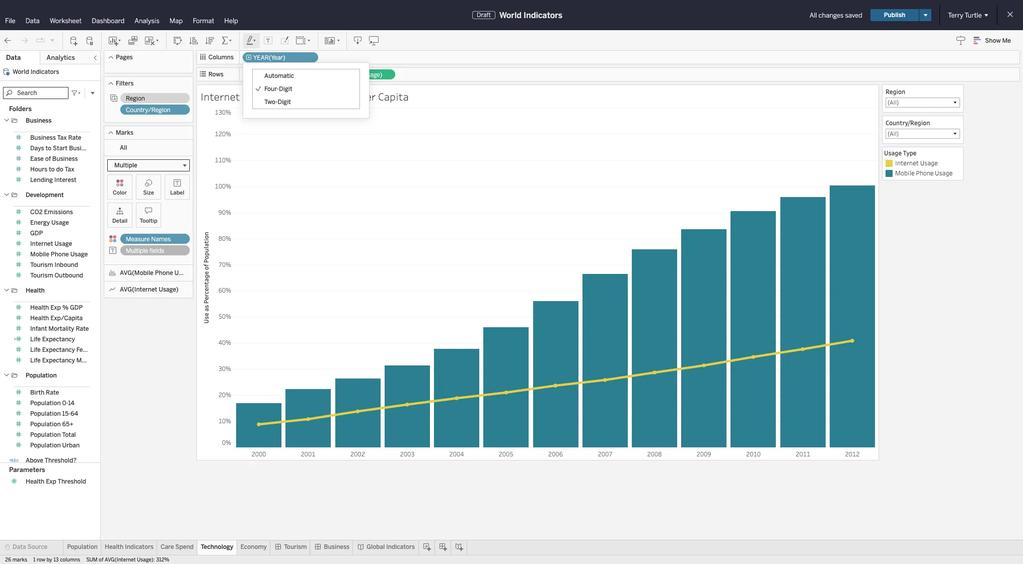 Task type: locate. For each thing, give the bounding box(es) containing it.
2 vertical spatial avg(internet
[[105, 558, 136, 564]]

download image
[[353, 35, 363, 46]]

phone
[[282, 71, 300, 79], [297, 90, 326, 104], [916, 169, 934, 177], [51, 251, 69, 258], [155, 270, 173, 277]]

mobile phone usage option
[[884, 169, 962, 179]]

2 vertical spatial rate
[[46, 390, 59, 397]]

digit down the automatic
[[279, 86, 292, 93]]

data up 'redo' icon
[[26, 17, 40, 25]]

internet and mobile phone usage per capita
[[200, 90, 409, 104]]

me
[[1002, 37, 1011, 44]]

1 horizontal spatial of
[[99, 558, 103, 564]]

life for life expectancy female
[[30, 347, 41, 354]]

of
[[45, 156, 51, 163], [99, 558, 103, 564]]

0 vertical spatial exp
[[50, 305, 61, 312]]

analysis
[[135, 17, 159, 25]]

1 vertical spatial avg(internet usage)
[[120, 286, 178, 294]]

tourism inbound
[[30, 262, 78, 269]]

health exp/capita
[[30, 315, 83, 322]]

1 horizontal spatial country/region
[[886, 119, 930, 127]]

avg(internet down the health indicators
[[105, 558, 136, 564]]

folders
[[9, 105, 32, 113]]

1 horizontal spatial internet usage
[[895, 159, 938, 167]]

pages
[[116, 54, 133, 61]]

0 vertical spatial expectancy
[[42, 336, 75, 343]]

0 vertical spatial country/region
[[126, 107, 170, 114]]

1 vertical spatial internet
[[895, 159, 919, 167]]

to for days
[[46, 145, 51, 152]]

development
[[26, 192, 64, 199]]

0 vertical spatial gdp
[[30, 230, 43, 237]]

1 vertical spatial world
[[13, 68, 29, 76]]

expectancy for female
[[42, 347, 75, 354]]

0 vertical spatial avg(mobile phone usage)
[[248, 71, 321, 79]]

mobile phone usage inside option
[[895, 169, 953, 177]]

tourism right economy
[[284, 544, 307, 551]]

0 vertical spatial rate
[[68, 134, 81, 141]]

internet usage inside option
[[895, 159, 938, 167]]

tourism for tourism outbound
[[30, 272, 53, 279]]

2 expectancy from the top
[[42, 347, 75, 354]]

digit for two-
[[278, 99, 291, 106]]

indicators
[[524, 10, 562, 20], [31, 68, 59, 76], [125, 544, 154, 551], [386, 544, 415, 551]]

population total
[[30, 432, 76, 439]]

2 life from the top
[[30, 347, 41, 354]]

tourism for tourism inbound
[[30, 262, 53, 269]]

replay animation image right 'redo' icon
[[35, 35, 45, 46]]

1 vertical spatial world indicators
[[13, 68, 59, 76]]

0 vertical spatial to
[[46, 145, 51, 152]]

data down undo image
[[6, 54, 21, 61]]

lending interest
[[30, 177, 76, 184]]

2005, Year of Year. Press Space to toggle selection. Press Escape to go back to the left margin. Use arrow keys to navigate headers text field
[[481, 449, 531, 460]]

1 expectancy from the top
[[42, 336, 75, 343]]

0 horizontal spatial mobile
[[30, 251, 49, 258]]

avg(internet usage) down multiple fields
[[120, 286, 178, 294]]

1 vertical spatial gdp
[[70, 305, 83, 312]]

color
[[113, 190, 127, 196]]

gdp right %
[[70, 305, 83, 312]]

health down the tourism outbound
[[26, 287, 45, 295]]

internet usage down energy usage
[[30, 241, 72, 248]]

world up search text field
[[13, 68, 29, 76]]

1 vertical spatial life
[[30, 347, 41, 354]]

1 vertical spatial exp
[[46, 479, 56, 486]]

world indicators up search text field
[[13, 68, 59, 76]]

1 vertical spatial tourism
[[30, 272, 53, 279]]

0 horizontal spatial avg(mobile
[[120, 270, 153, 277]]

ease of business
[[30, 156, 78, 163]]

rate down exp/capita
[[76, 326, 89, 333]]

row
[[37, 558, 45, 564]]

business tax rate
[[30, 134, 81, 141]]

2011, Year of Year. Press Space to toggle selection. Press Escape to go back to the left margin. Use arrow keys to navigate headers text field
[[778, 449, 828, 460]]

2010, Year of Year. Press Space to toggle selection. Press Escape to go back to the left margin. Use arrow keys to navigate headers text field
[[729, 449, 778, 460]]

world indicators right draft on the left of page
[[499, 10, 562, 20]]

clear sheet image
[[144, 35, 160, 46]]

mobile down 'internet usage' option
[[895, 169, 915, 177]]

rate for business tax rate
[[68, 134, 81, 141]]

tax up days to start business
[[57, 134, 67, 141]]

health up health exp/capita
[[30, 305, 49, 312]]

1 horizontal spatial world indicators
[[499, 10, 562, 20]]

1 life from the top
[[30, 336, 41, 343]]

replay animation image
[[35, 35, 45, 46], [49, 37, 55, 43]]

2 vertical spatial internet
[[30, 241, 53, 248]]

country/region up type
[[886, 119, 930, 127]]

0 vertical spatial life
[[30, 336, 41, 343]]

0 horizontal spatial mobile phone usage
[[30, 251, 88, 258]]

expectancy up the life expectancy male
[[42, 347, 75, 354]]

automatic
[[264, 73, 294, 80]]

mobile phone usage
[[895, 169, 953, 177], [30, 251, 88, 258]]

co2
[[30, 209, 43, 216]]

life expectancy female
[[30, 347, 97, 354]]

data up marks
[[13, 544, 26, 551]]

1 horizontal spatial avg(mobile
[[248, 71, 281, 79]]

mobile up tourism inbound
[[30, 251, 49, 258]]

population 15-64
[[30, 411, 78, 418]]

1 horizontal spatial avg(mobile phone usage)
[[248, 71, 321, 79]]

of right the ease
[[45, 156, 51, 163]]

2003, Year of Year. Press Space to toggle selection. Press Escape to go back to the left margin. Use arrow keys to navigate headers text field
[[383, 449, 432, 460]]

health exp threshold
[[26, 479, 86, 486]]

global indicators
[[367, 544, 415, 551]]

1 horizontal spatial world
[[499, 10, 522, 20]]

digit down four-digit at top
[[278, 99, 291, 106]]

digit
[[279, 86, 292, 93], [278, 99, 291, 106]]

exp left %
[[50, 305, 61, 312]]

1 horizontal spatial mobile phone usage
[[895, 169, 953, 177]]

changes
[[819, 11, 844, 19]]

avg(mobile phone usage)
[[248, 71, 321, 79], [120, 270, 194, 277]]

rate up population 0-14
[[46, 390, 59, 397]]

exp for threshold
[[46, 479, 56, 486]]

world indicators
[[499, 10, 562, 20], [13, 68, 59, 76]]

avg(mobile down multiple
[[120, 270, 153, 277]]

3 expectancy from the top
[[42, 357, 75, 365]]

file
[[5, 17, 15, 25]]

sorted descending by average of mobile phone usage within year year image
[[205, 35, 215, 46]]

two-digit
[[264, 99, 291, 106]]

2006, Year of Year. Press Space to toggle selection. Press Escape to go back to the left margin. Use arrow keys to navigate headers text field
[[531, 449, 581, 460]]

publish
[[884, 12, 905, 19]]

tourism outbound
[[30, 272, 83, 279]]

country/region up marks
[[126, 107, 170, 114]]

avg(internet
[[325, 71, 362, 79], [120, 286, 157, 294], [105, 558, 136, 564]]

0 horizontal spatial of
[[45, 156, 51, 163]]

2009, Year of Year. Press Space to toggle selection. Press Escape to go back to the left margin. Use arrow keys to navigate headers text field
[[679, 449, 729, 460]]

2008, Year of Year. Press Space to toggle selection. Press Escape to go back to the left margin. Use arrow keys to navigate headers text field
[[630, 449, 679, 460]]

1 vertical spatial rate
[[76, 326, 89, 333]]

1 vertical spatial to
[[49, 166, 55, 173]]

life for life expectancy male
[[30, 357, 41, 365]]

population up population 65+
[[30, 411, 61, 418]]

avg(mobile phone usage) up four-digit at top
[[248, 71, 321, 79]]

format
[[193, 17, 214, 25]]

tax right do
[[65, 166, 74, 173]]

of for avg(internet
[[99, 558, 103, 564]]

1 vertical spatial all
[[120, 145, 127, 152]]

all left changes
[[810, 11, 817, 19]]

show/hide cards image
[[324, 35, 340, 46]]

undo image
[[3, 35, 13, 46]]

expectancy down life expectancy female
[[42, 357, 75, 365]]

avg(mobile up four-
[[248, 71, 281, 79]]

gdp down energy
[[30, 230, 43, 237]]

detail
[[112, 218, 127, 225]]

life
[[30, 336, 41, 343], [30, 347, 41, 354], [30, 357, 41, 365]]

phone down fields
[[155, 270, 173, 277]]

to right days
[[46, 145, 51, 152]]

tourism up the tourism outbound
[[30, 262, 53, 269]]

2 vertical spatial life
[[30, 357, 41, 365]]

1 horizontal spatial internet
[[200, 90, 240, 104]]

phone down 'internet usage' option
[[916, 169, 934, 177]]

sorted ascending by average of mobile phone usage within year year image
[[189, 35, 199, 46]]

internet usage down type
[[895, 159, 938, 167]]

applies to selected worksheets with same data source image
[[110, 94, 118, 102]]

internet down type
[[895, 159, 919, 167]]

all for all
[[120, 145, 127, 152]]

avg(mobile
[[248, 71, 281, 79], [120, 270, 153, 277]]

health down parameters
[[26, 479, 44, 486]]

internet down energy
[[30, 241, 53, 248]]

1 vertical spatial tax
[[65, 166, 74, 173]]

64
[[71, 411, 78, 418]]

1 vertical spatial avg(internet
[[120, 286, 157, 294]]

0 vertical spatial of
[[45, 156, 51, 163]]

expectancy
[[42, 336, 75, 343], [42, 347, 75, 354], [42, 357, 75, 365]]

0 vertical spatial digit
[[279, 86, 292, 93]]

collapse image
[[92, 55, 98, 61]]

avg(internet down multiple
[[120, 286, 157, 294]]

exp left threshold
[[46, 479, 56, 486]]

gdp
[[30, 230, 43, 237], [70, 305, 83, 312]]

health up the infant at the bottom left of the page
[[30, 315, 49, 322]]

world right draft on the left of page
[[499, 10, 522, 20]]

mobile phone usage up tourism inbound
[[30, 251, 88, 258]]

population up population total
[[30, 421, 61, 428]]

to
[[46, 145, 51, 152], [49, 166, 55, 173]]

0 vertical spatial avg(internet usage)
[[325, 71, 382, 79]]

26 marks
[[5, 558, 27, 564]]

2 vertical spatial expectancy
[[42, 357, 75, 365]]

tourism
[[30, 262, 53, 269], [30, 272, 53, 279], [284, 544, 307, 551]]

2 vertical spatial data
[[13, 544, 26, 551]]

1 vertical spatial of
[[99, 558, 103, 564]]

1 vertical spatial digit
[[278, 99, 291, 106]]

0 horizontal spatial replay animation image
[[35, 35, 45, 46]]

population for population urban
[[30, 443, 61, 450]]

0 vertical spatial internet usage
[[895, 159, 938, 167]]

usage
[[328, 90, 358, 104], [884, 149, 902, 157], [920, 159, 938, 167], [935, 169, 953, 177], [51, 220, 69, 227], [55, 241, 72, 248], [70, 251, 88, 258]]

phone up four-digit at top
[[282, 71, 300, 79]]

mobile down the automatic
[[262, 90, 294, 104]]

phone up tourism inbound
[[51, 251, 69, 258]]

1 vertical spatial expectancy
[[42, 347, 75, 354]]

tourism down tourism inbound
[[30, 272, 53, 279]]

all
[[810, 11, 817, 19], [120, 145, 127, 152]]

1 horizontal spatial avg(internet usage)
[[325, 71, 382, 79]]

threshold
[[58, 479, 86, 486]]

columns
[[208, 54, 234, 61]]

0 horizontal spatial internet usage
[[30, 241, 72, 248]]

expectancy down infant mortality rate at the left of the page
[[42, 336, 75, 343]]

population
[[26, 373, 57, 380], [30, 400, 61, 407], [30, 411, 61, 418], [30, 421, 61, 428], [30, 432, 61, 439], [30, 443, 61, 450], [67, 544, 98, 551]]

life for life expectancy
[[30, 336, 41, 343]]

life expectancy male
[[30, 357, 90, 365]]

multiple
[[126, 248, 148, 255]]

replay animation image up "analytics"
[[49, 37, 55, 43]]

3 life from the top
[[30, 357, 41, 365]]

data
[[26, 17, 40, 25], [6, 54, 21, 61], [13, 544, 26, 551]]

health up the sum of avg(internet usage): 312%
[[105, 544, 123, 551]]

infant mortality rate
[[30, 326, 89, 333]]

avg(mobile phone usage) down fields
[[120, 270, 194, 277]]

of right sum on the left bottom of the page
[[99, 558, 103, 564]]

0 horizontal spatial all
[[120, 145, 127, 152]]

1 horizontal spatial mobile
[[262, 90, 294, 104]]

swap rows and columns image
[[173, 35, 183, 46]]

avg(internet usage) up per
[[325, 71, 382, 79]]

source
[[27, 544, 47, 551]]

1 vertical spatial mobile phone usage
[[30, 251, 88, 258]]

avg(internet up per
[[325, 71, 362, 79]]

mobile
[[262, 90, 294, 104], [895, 169, 915, 177], [30, 251, 49, 258]]

0 vertical spatial all
[[810, 11, 817, 19]]

2 horizontal spatial mobile
[[895, 169, 915, 177]]

0 horizontal spatial avg(mobile phone usage)
[[120, 270, 194, 277]]

population 0-14
[[30, 400, 74, 407]]

duplicate image
[[128, 35, 138, 46]]

1 vertical spatial mobile
[[895, 169, 915, 177]]

size
[[143, 190, 154, 196]]

internet down rows in the left top of the page
[[200, 90, 240, 104]]

urban
[[62, 443, 80, 450]]

population up sum on the left bottom of the page
[[67, 544, 98, 551]]

to left do
[[49, 166, 55, 173]]

population down population 65+
[[30, 432, 61, 439]]

0 vertical spatial world
[[499, 10, 522, 20]]

mobile phone usage down 'internet usage' option
[[895, 169, 953, 177]]

health for health exp threshold
[[26, 479, 44, 486]]

0 vertical spatial tourism
[[30, 262, 53, 269]]

0 vertical spatial mobile phone usage
[[895, 169, 953, 177]]

rate up days to start business
[[68, 134, 81, 141]]

1 horizontal spatial all
[[810, 11, 817, 19]]

hours to do tax
[[30, 166, 74, 173]]

0 vertical spatial tax
[[57, 134, 67, 141]]

population down population total
[[30, 443, 61, 450]]

2 horizontal spatial internet
[[895, 159, 919, 167]]

show me button
[[969, 33, 1020, 48]]

all down marks
[[120, 145, 127, 152]]

2 vertical spatial mobile
[[30, 251, 49, 258]]

1 vertical spatial country/region
[[886, 119, 930, 127]]

sum of avg(internet usage): 312%
[[86, 558, 169, 564]]

health for health exp % gdp
[[30, 305, 49, 312]]

population down birth rate
[[30, 400, 61, 407]]

65+
[[62, 421, 73, 428]]

interest
[[54, 177, 76, 184]]

0 vertical spatial internet
[[200, 90, 240, 104]]

business left global
[[324, 544, 350, 551]]



Task type: describe. For each thing, give the bounding box(es) containing it.
show
[[985, 37, 1001, 44]]

to for hours
[[49, 166, 55, 173]]

business down days to start business
[[52, 156, 78, 163]]

usage):
[[137, 558, 155, 564]]

all changes saved
[[810, 11, 862, 19]]

1 vertical spatial avg(mobile
[[120, 270, 153, 277]]

0 vertical spatial avg(internet
[[325, 71, 362, 79]]

2 vertical spatial tourism
[[284, 544, 307, 551]]

parameters
[[9, 467, 45, 474]]

health exp % gdp
[[30, 305, 83, 312]]

above
[[26, 458, 43, 465]]

care spend
[[161, 544, 194, 551]]

2002, Year of Year. Press Space to toggle selection. Press Escape to go back to the left margin. Use arrow keys to navigate headers text field
[[333, 449, 383, 460]]

map
[[170, 17, 183, 25]]

highlight image
[[246, 35, 257, 46]]

usage type
[[884, 149, 917, 157]]

business right start
[[69, 145, 95, 152]]

energy
[[30, 220, 50, 227]]

312%
[[156, 558, 169, 564]]

all for all changes saved
[[810, 11, 817, 19]]

fit image
[[296, 35, 312, 46]]

male
[[76, 357, 90, 365]]

threshold?
[[45, 458, 76, 465]]

1
[[33, 558, 36, 564]]

population for population total
[[30, 432, 61, 439]]

%
[[62, 305, 69, 312]]

columns
[[60, 558, 80, 564]]

lending
[[30, 177, 53, 184]]

0 vertical spatial world indicators
[[499, 10, 562, 20]]

2007, Year of Year. Press Space to toggle selection. Press Escape to go back to the left margin. Use arrow keys to navigate headers text field
[[581, 449, 630, 460]]

and
[[242, 90, 260, 104]]

inbound
[[55, 262, 78, 269]]

turtle
[[965, 11, 982, 19]]

rows
[[208, 71, 224, 78]]

expectancy for male
[[42, 357, 75, 365]]

business down folders
[[26, 117, 52, 124]]

draft
[[477, 12, 491, 19]]

analytics
[[46, 54, 75, 61]]

by
[[47, 558, 52, 564]]

outbound
[[55, 272, 83, 279]]

26
[[5, 558, 11, 564]]

0 vertical spatial data
[[26, 17, 40, 25]]

2001, Year of Year. Press Space to toggle selection. Press Escape to go back to the left margin. Use arrow keys to navigate headers text field
[[283, 449, 333, 460]]

0 vertical spatial mobile
[[262, 90, 294, 104]]

internet usage option
[[884, 159, 962, 169]]

population urban
[[30, 443, 80, 450]]

female
[[76, 347, 97, 354]]

four-
[[264, 86, 279, 93]]

13
[[53, 558, 59, 564]]

open and edit this workbook in tableau desktop image
[[369, 35, 379, 46]]

new data source image
[[69, 35, 79, 46]]

year(year)
[[253, 54, 285, 61]]

health indicators
[[105, 544, 154, 551]]

data source
[[13, 544, 47, 551]]

label
[[170, 190, 184, 196]]

worksheet
[[50, 17, 82, 25]]

population for population 0-14
[[30, 400, 61, 407]]

days to start business
[[30, 145, 95, 152]]

exp for %
[[50, 305, 61, 312]]

0 horizontal spatial country/region
[[126, 107, 170, 114]]

tooltip
[[140, 218, 157, 225]]

mortality
[[48, 326, 74, 333]]

publish button
[[871, 9, 919, 21]]

1 horizontal spatial replay animation image
[[49, 37, 55, 43]]

birth
[[30, 390, 44, 397]]

life expectancy
[[30, 336, 75, 343]]

0 horizontal spatial world indicators
[[13, 68, 59, 76]]

help
[[224, 17, 238, 25]]

per
[[360, 90, 376, 104]]

of for business
[[45, 156, 51, 163]]

measure names
[[126, 236, 171, 243]]

Search text field
[[3, 87, 68, 99]]

filters
[[116, 80, 134, 87]]

0 horizontal spatial world
[[13, 68, 29, 76]]

co2 emissions
[[30, 209, 73, 216]]

internet inside option
[[895, 159, 919, 167]]

rate for infant mortality rate
[[76, 326, 89, 333]]

phone inside option
[[916, 169, 934, 177]]

ease
[[30, 156, 44, 163]]

show mark labels image
[[263, 35, 273, 46]]

marks
[[12, 558, 27, 564]]

days
[[30, 145, 44, 152]]

1 vertical spatial avg(mobile phone usage)
[[120, 270, 194, 277]]

technology
[[201, 544, 233, 551]]

care
[[161, 544, 174, 551]]

0 horizontal spatial internet
[[30, 241, 53, 248]]

new worksheet image
[[108, 35, 122, 46]]

dashboard
[[92, 17, 125, 25]]

totals image
[[221, 35, 233, 46]]

two-
[[264, 99, 278, 106]]

health for health indicators
[[105, 544, 123, 551]]

phone right four-digit at top
[[297, 90, 326, 104]]

0 vertical spatial avg(mobile
[[248, 71, 281, 79]]

1 horizontal spatial region
[[886, 88, 905, 96]]

measure
[[126, 236, 150, 243]]

terry turtle
[[948, 11, 982, 19]]

emissions
[[44, 209, 73, 216]]

2000, Year of Year. Press Space to toggle selection. Press Escape to go back to the left margin. Use arrow keys to navigate headers text field
[[234, 449, 283, 460]]

redo image
[[19, 35, 29, 46]]

show me
[[985, 37, 1011, 44]]

do
[[56, 166, 63, 173]]

multiple fields
[[126, 248, 164, 255]]

pause auto updates image
[[85, 35, 95, 46]]

population for population 15-64
[[30, 411, 61, 418]]

0 horizontal spatial region
[[126, 95, 145, 102]]

1 vertical spatial data
[[6, 54, 21, 61]]

1 vertical spatial internet usage
[[30, 241, 72, 248]]

energy usage
[[30, 220, 69, 227]]

marks. press enter to open the view data window.. use arrow keys to navigate data visualization elements. image
[[234, 108, 877, 449]]

economy
[[240, 544, 267, 551]]

fields
[[149, 248, 164, 255]]

health for health
[[26, 287, 45, 295]]

sum
[[86, 558, 98, 564]]

0 horizontal spatial avg(internet usage)
[[120, 286, 178, 294]]

mobile inside mobile phone usage option
[[895, 169, 915, 177]]

population up birth rate
[[26, 373, 57, 380]]

data guide image
[[956, 35, 966, 45]]

0-
[[62, 400, 68, 407]]

above threshold?
[[26, 458, 76, 465]]

total
[[62, 432, 76, 439]]

2012, Year of Year. Press Space to toggle selection. Press Escape to go back to the left margin. Use arrow keys to navigate headers text field
[[828, 449, 877, 460]]

business up days
[[30, 134, 56, 141]]

14
[[68, 400, 74, 407]]

format type list box
[[252, 69, 360, 109]]

start
[[53, 145, 67, 152]]

1 row by 13 columns
[[33, 558, 80, 564]]

digit for four-
[[279, 86, 292, 93]]

type
[[903, 149, 917, 157]]

spend
[[175, 544, 194, 551]]

population for population 65+
[[30, 421, 61, 428]]

0 horizontal spatial gdp
[[30, 230, 43, 237]]

birth rate
[[30, 390, 59, 397]]

format workbook image
[[279, 35, 290, 46]]

terry
[[948, 11, 963, 19]]

2004, Year of Year. Press Space to toggle selection. Press Escape to go back to the left margin. Use arrow keys to navigate headers text field
[[432, 449, 481, 460]]

health for health exp/capita
[[30, 315, 49, 322]]

1 horizontal spatial gdp
[[70, 305, 83, 312]]

four-digit
[[264, 86, 292, 93]]

names
[[151, 236, 171, 243]]



Task type: vqa. For each thing, say whether or not it's contained in the screenshot.
collection. within 'alert'
no



